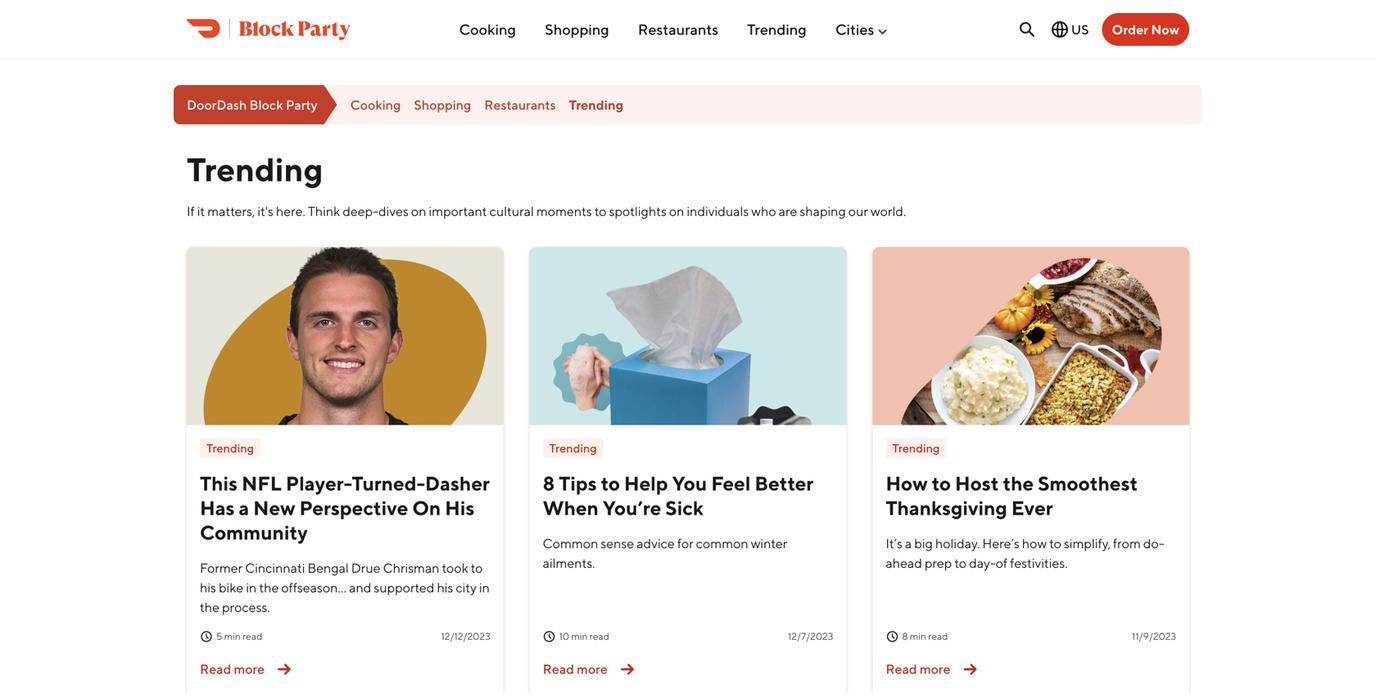 Task type: describe. For each thing, give the bounding box(es) containing it.
deep-
[[343, 204, 379, 219]]

from
[[1113, 536, 1141, 552]]

holiday.
[[936, 536, 980, 552]]

prep
[[925, 556, 952, 571]]

restaurants for the restaurants link associated with the bottom cooking link
[[484, 97, 556, 112]]

order
[[1112, 22, 1149, 37]]

cooking for the bottom cooking link
[[350, 97, 401, 112]]

us
[[1072, 22, 1089, 37]]

trending link for how to host the smoothest thanksgiving ever
[[886, 439, 947, 459]]

time line image for this nfl player-turned-dasher has a new perspective on his community
[[200, 631, 213, 644]]

spotlights
[[609, 204, 667, 219]]

cultural
[[490, 204, 534, 219]]

dives
[[379, 204, 409, 219]]

read for new
[[243, 631, 262, 643]]

to right moments
[[595, 204, 607, 219]]

3 read from the left
[[928, 631, 948, 643]]

former
[[200, 561, 243, 576]]

cincinnati
[[245, 561, 305, 576]]

2 vertical spatial the
[[200, 600, 220, 616]]

individuals
[[687, 204, 749, 219]]

advice
[[637, 536, 675, 552]]

community
[[200, 521, 308, 545]]

you
[[672, 472, 707, 496]]

process.
[[222, 600, 270, 616]]

doordash block party link
[[174, 85, 337, 125]]

how to host the smoothest thanksgiving ever
[[886, 472, 1138, 520]]

trending link for 8 tips to help you feel better when you're sick
[[543, 439, 604, 459]]

it's
[[258, 204, 274, 219]]

city
[[456, 580, 477, 596]]

who
[[752, 204, 776, 219]]

cxblog dd q3 drue image
[[187, 247, 504, 426]]

drue
[[351, 561, 381, 576]]

10
[[559, 631, 569, 643]]

big
[[915, 536, 933, 552]]

his
[[445, 497, 475, 520]]

former cincinnati bengal drue chrisman took to his bike in the offseason… and supported his city in the process.
[[200, 561, 490, 616]]

feel
[[711, 472, 751, 496]]

cxblog dd thanksgiving tips lead image
[[873, 247, 1190, 426]]

1 his from the left
[[200, 580, 216, 596]]

now
[[1152, 22, 1180, 37]]

thanksgiving
[[886, 497, 1008, 520]]

8 min read
[[902, 631, 948, 643]]

took
[[442, 561, 468, 576]]

are
[[779, 204, 798, 219]]

common sense advice for common winter ailments.
[[543, 536, 788, 571]]

smoothest
[[1038, 472, 1138, 496]]

block
[[249, 97, 283, 112]]

8 for 8 tips to help you feel better when you're sick
[[543, 472, 555, 496]]

1 horizontal spatial cooking link
[[459, 14, 516, 45]]

winter
[[751, 536, 788, 552]]

shopping link for the restaurants link associated with the bottom cooking link
[[414, 97, 471, 112]]

1 vertical spatial cooking link
[[350, 97, 401, 112]]

trending link for this nfl player-turned-dasher has a new perspective on his community
[[200, 439, 261, 459]]

dasher
[[425, 472, 490, 496]]

a inside it's a big holiday. here's how to simplify, from do- ahead prep to day-of festivities.
[[905, 536, 912, 552]]

arrow right image
[[614, 657, 641, 683]]

to inside the how to host the smoothest thanksgiving ever
[[932, 472, 951, 496]]

3 read more from the left
[[886, 662, 951, 678]]

read more for when
[[543, 662, 608, 678]]

arrow right image for ever
[[957, 657, 984, 683]]

a inside this nfl player-turned-dasher has a new perspective on his community
[[239, 497, 249, 520]]

this nfl player-turned-dasher has a new perspective on his community
[[200, 472, 490, 545]]

3 min from the left
[[910, 631, 927, 643]]

common
[[543, 536, 598, 552]]

host
[[955, 472, 999, 496]]

doordash
[[187, 97, 247, 112]]

restaurants for rightmost cooking link the restaurants link
[[638, 21, 719, 38]]

when
[[543, 497, 599, 520]]

world.
[[871, 204, 906, 219]]

shopping link for rightmost cooking link the restaurants link
[[545, 14, 609, 45]]

order now
[[1112, 22, 1180, 37]]

on
[[412, 497, 441, 520]]

cities link
[[836, 14, 889, 45]]

it
[[197, 204, 205, 219]]

common
[[696, 536, 749, 552]]

our
[[849, 204, 868, 219]]

it's
[[886, 536, 903, 552]]

new
[[253, 497, 295, 520]]

more for when
[[577, 662, 608, 678]]

doordash block party
[[187, 97, 318, 112]]

important
[[429, 204, 487, 219]]

you're
[[603, 497, 662, 520]]

2 in from the left
[[479, 580, 490, 596]]

order now link
[[1102, 13, 1190, 46]]

day-
[[969, 556, 996, 571]]

player-
[[286, 472, 352, 496]]

1 in from the left
[[246, 580, 257, 596]]

to inside 8 tips to help you feel better when you're sick
[[601, 472, 620, 496]]

time line image for how to host the smoothest thanksgiving ever
[[886, 631, 899, 644]]

ailments.
[[543, 556, 595, 571]]

sense
[[601, 536, 634, 552]]



Task type: locate. For each thing, give the bounding box(es) containing it.
better
[[755, 472, 814, 496]]

8 tips to help you feel better when you're sick
[[543, 472, 814, 520]]

1 horizontal spatial on
[[669, 204, 685, 219]]

1 vertical spatial the
[[259, 580, 279, 596]]

shaping
[[800, 204, 846, 219]]

read more
[[200, 662, 265, 678], [543, 662, 608, 678], [886, 662, 951, 678]]

2 more from the left
[[577, 662, 608, 678]]

read more down 8 min read
[[886, 662, 951, 678]]

perspective
[[300, 497, 408, 520]]

2 horizontal spatial read
[[928, 631, 948, 643]]

0 horizontal spatial restaurants
[[484, 97, 556, 112]]

cooking for rightmost cooking link
[[459, 21, 516, 38]]

for
[[677, 536, 694, 552]]

his
[[200, 580, 216, 596], [437, 580, 453, 596]]

0 horizontal spatial on
[[411, 204, 426, 219]]

0 vertical spatial cooking
[[459, 21, 516, 38]]

restaurants
[[638, 21, 719, 38], [484, 97, 556, 112]]

in
[[246, 580, 257, 596], [479, 580, 490, 596]]

10 min read
[[559, 631, 610, 643]]

read for when
[[543, 662, 574, 678]]

1 time line image from the left
[[200, 631, 213, 644]]

read
[[243, 631, 262, 643], [590, 631, 610, 643], [928, 631, 948, 643]]

matters,
[[207, 204, 255, 219]]

2 horizontal spatial the
[[1003, 472, 1034, 496]]

more for new
[[234, 662, 265, 678]]

on right spotlights at top left
[[669, 204, 685, 219]]

arrow right image
[[271, 657, 298, 683], [957, 657, 984, 683]]

0 horizontal spatial read
[[200, 662, 231, 678]]

festivities.
[[1010, 556, 1068, 571]]

8 down ahead
[[902, 631, 908, 643]]

8 inside 8 tips to help you feel better when you're sick
[[543, 472, 555, 496]]

tips
[[559, 472, 597, 496]]

shopping for rightmost cooking link the restaurants link
[[545, 21, 609, 38]]

0 vertical spatial 8
[[543, 472, 555, 496]]

how
[[1022, 536, 1047, 552]]

and
[[349, 580, 371, 596]]

min right 10
[[571, 631, 588, 643]]

0 horizontal spatial the
[[200, 600, 220, 616]]

to
[[595, 204, 607, 219], [601, 472, 620, 496], [932, 472, 951, 496], [1050, 536, 1062, 552], [955, 556, 967, 571], [471, 561, 483, 576]]

to up thanksgiving
[[932, 472, 951, 496]]

a up 'community'
[[239, 497, 249, 520]]

1 more from the left
[[234, 662, 265, 678]]

do-
[[1144, 536, 1165, 552]]

his left "city"
[[437, 580, 453, 596]]

1 horizontal spatial 8
[[902, 631, 908, 643]]

to inside former cincinnati bengal drue chrisman took to his bike in the offseason… and supported his city in the process.
[[471, 561, 483, 576]]

0 vertical spatial cooking link
[[459, 14, 516, 45]]

has
[[200, 497, 235, 520]]

1 read more from the left
[[200, 662, 265, 678]]

0 vertical spatial the
[[1003, 472, 1034, 496]]

0 horizontal spatial shopping link
[[414, 97, 471, 112]]

of
[[996, 556, 1008, 571]]

1 vertical spatial restaurants
[[484, 97, 556, 112]]

12/7/2023
[[788, 631, 834, 643]]

simplify,
[[1064, 536, 1111, 552]]

trending
[[747, 21, 807, 38], [569, 97, 624, 112], [187, 150, 323, 189], [206, 442, 254, 455], [550, 442, 597, 455], [893, 442, 940, 455]]

0 horizontal spatial restaurants link
[[484, 97, 556, 112]]

the down bike on the bottom left of the page
[[200, 600, 220, 616]]

party
[[286, 97, 318, 112]]

0 horizontal spatial shopping
[[414, 97, 471, 112]]

read down prep
[[928, 631, 948, 643]]

1 min from the left
[[224, 631, 241, 643]]

0 horizontal spatial 8
[[543, 472, 555, 496]]

2 read more from the left
[[543, 662, 608, 678]]

cities
[[836, 21, 874, 38]]

read for new
[[200, 662, 231, 678]]

the up ever
[[1003, 472, 1034, 496]]

time line image
[[200, 631, 213, 644], [886, 631, 899, 644]]

8 for 8 min read
[[902, 631, 908, 643]]

min down ahead
[[910, 631, 927, 643]]

2 horizontal spatial read more
[[886, 662, 951, 678]]

1 arrow right image from the left
[[271, 657, 298, 683]]

sick
[[666, 497, 704, 520]]

to right took
[[471, 561, 483, 576]]

2 read from the left
[[590, 631, 610, 643]]

0 horizontal spatial read
[[243, 631, 262, 643]]

0 horizontal spatial cooking link
[[350, 97, 401, 112]]

read down 8 min read
[[886, 662, 917, 678]]

2 on from the left
[[669, 204, 685, 219]]

his left bike on the bottom left of the page
[[200, 580, 216, 596]]

read for when
[[590, 631, 610, 643]]

1 horizontal spatial restaurants
[[638, 21, 719, 38]]

turned-
[[352, 472, 425, 496]]

cooking link
[[459, 14, 516, 45], [350, 97, 401, 112]]

in right "city"
[[479, 580, 490, 596]]

a
[[239, 497, 249, 520], [905, 536, 912, 552]]

0 horizontal spatial time line image
[[200, 631, 213, 644]]

ahead
[[886, 556, 922, 571]]

think
[[308, 204, 340, 219]]

2 read from the left
[[543, 662, 574, 678]]

1 horizontal spatial shopping link
[[545, 14, 609, 45]]

arrow right image for a
[[271, 657, 298, 683]]

time line image left 5
[[200, 631, 213, 644]]

time line image
[[543, 631, 556, 644]]

shopping link
[[545, 14, 609, 45], [414, 97, 471, 112]]

cxblog dd sicktips lead image
[[530, 247, 847, 426]]

3 more from the left
[[920, 662, 951, 678]]

min
[[224, 631, 241, 643], [571, 631, 588, 643], [910, 631, 927, 643]]

restaurants link for the bottom cooking link
[[484, 97, 556, 112]]

1 horizontal spatial more
[[577, 662, 608, 678]]

1 horizontal spatial min
[[571, 631, 588, 643]]

more down 5 min read
[[234, 662, 265, 678]]

here.
[[276, 204, 306, 219]]

1 horizontal spatial arrow right image
[[957, 657, 984, 683]]

11/9/2023
[[1132, 631, 1177, 643]]

restaurants link
[[638, 14, 719, 45], [484, 97, 556, 112]]

0 vertical spatial shopping link
[[545, 14, 609, 45]]

how
[[886, 472, 928, 496]]

1 horizontal spatial read
[[543, 662, 574, 678]]

1 horizontal spatial read more
[[543, 662, 608, 678]]

read more down '10 min read'
[[543, 662, 608, 678]]

min for new
[[224, 631, 241, 643]]

1 horizontal spatial a
[[905, 536, 912, 552]]

0 horizontal spatial in
[[246, 580, 257, 596]]

0 horizontal spatial more
[[234, 662, 265, 678]]

2 time line image from the left
[[886, 631, 899, 644]]

on
[[411, 204, 426, 219], [669, 204, 685, 219]]

8
[[543, 472, 555, 496], [902, 631, 908, 643]]

1 horizontal spatial time line image
[[886, 631, 899, 644]]

on right dives
[[411, 204, 426, 219]]

moments
[[537, 204, 592, 219]]

0 horizontal spatial a
[[239, 497, 249, 520]]

8 left the tips
[[543, 472, 555, 496]]

read right 10
[[590, 631, 610, 643]]

1 vertical spatial shopping link
[[414, 97, 471, 112]]

0 vertical spatial restaurants
[[638, 21, 719, 38]]

chrisman
[[383, 561, 440, 576]]

restaurants link for rightmost cooking link
[[638, 14, 719, 45]]

nfl
[[242, 472, 282, 496]]

0 horizontal spatial read more
[[200, 662, 265, 678]]

help
[[624, 472, 668, 496]]

it's a big holiday. here's how to simplify, from do- ahead prep to day-of festivities.
[[886, 536, 1165, 571]]

doordash blog image
[[187, 19, 351, 40]]

1 on from the left
[[411, 204, 426, 219]]

globe line image
[[1050, 20, 1070, 39]]

1 vertical spatial 8
[[902, 631, 908, 643]]

offseason…
[[281, 580, 347, 596]]

1 vertical spatial a
[[905, 536, 912, 552]]

1 horizontal spatial shopping
[[545, 21, 609, 38]]

3 read from the left
[[886, 662, 917, 678]]

1 horizontal spatial his
[[437, 580, 453, 596]]

2 horizontal spatial read
[[886, 662, 917, 678]]

1 horizontal spatial read
[[590, 631, 610, 643]]

1 read from the left
[[200, 662, 231, 678]]

shopping for the restaurants link associated with the bottom cooking link
[[414, 97, 471, 112]]

this
[[200, 472, 238, 496]]

12/12/2023
[[441, 631, 491, 643]]

1 horizontal spatial the
[[259, 580, 279, 596]]

bike
[[219, 580, 244, 596]]

here's
[[983, 536, 1020, 552]]

1 vertical spatial cooking
[[350, 97, 401, 112]]

the
[[1003, 472, 1034, 496], [259, 580, 279, 596], [200, 600, 220, 616]]

to right how
[[1050, 536, 1062, 552]]

1 vertical spatial shopping
[[414, 97, 471, 112]]

0 vertical spatial a
[[239, 497, 249, 520]]

2 min from the left
[[571, 631, 588, 643]]

more
[[234, 662, 265, 678], [577, 662, 608, 678], [920, 662, 951, 678]]

0 horizontal spatial arrow right image
[[271, 657, 298, 683]]

ever
[[1012, 497, 1053, 520]]

to down the holiday.
[[955, 556, 967, 571]]

min right 5
[[224, 631, 241, 643]]

1 horizontal spatial restaurants link
[[638, 14, 719, 45]]

a right it's
[[905, 536, 912, 552]]

read more for new
[[200, 662, 265, 678]]

read
[[200, 662, 231, 678], [543, 662, 574, 678], [886, 662, 917, 678]]

more down '10 min read'
[[577, 662, 608, 678]]

to right the tips
[[601, 472, 620, 496]]

2 his from the left
[[437, 580, 453, 596]]

read more down 5 min read
[[200, 662, 265, 678]]

bengal
[[308, 561, 349, 576]]

read down 10
[[543, 662, 574, 678]]

0 vertical spatial shopping
[[545, 21, 609, 38]]

if
[[187, 204, 195, 219]]

min for when
[[571, 631, 588, 643]]

2 arrow right image from the left
[[957, 657, 984, 683]]

2 horizontal spatial min
[[910, 631, 927, 643]]

supported
[[374, 580, 435, 596]]

time line image left 8 min read
[[886, 631, 899, 644]]

5
[[216, 631, 222, 643]]

1 horizontal spatial in
[[479, 580, 490, 596]]

read down 5
[[200, 662, 231, 678]]

5 min read
[[216, 631, 262, 643]]

0 horizontal spatial min
[[224, 631, 241, 643]]

0 vertical spatial restaurants link
[[638, 14, 719, 45]]

0 horizontal spatial cooking
[[350, 97, 401, 112]]

0 horizontal spatial his
[[200, 580, 216, 596]]

in right bike on the bottom left of the page
[[246, 580, 257, 596]]

read down process.
[[243, 631, 262, 643]]

if it matters, it's here. think deep-dives on important cultural moments to spotlights on individuals who are shaping our world.
[[187, 204, 906, 219]]

2 horizontal spatial more
[[920, 662, 951, 678]]

the inside the how to host the smoothest thanksgiving ever
[[1003, 472, 1034, 496]]

more down 8 min read
[[920, 662, 951, 678]]

1 vertical spatial restaurants link
[[484, 97, 556, 112]]

1 horizontal spatial cooking
[[459, 21, 516, 38]]

1 read from the left
[[243, 631, 262, 643]]

the down cincinnati
[[259, 580, 279, 596]]



Task type: vqa. For each thing, say whether or not it's contained in the screenshot.
fever
no



